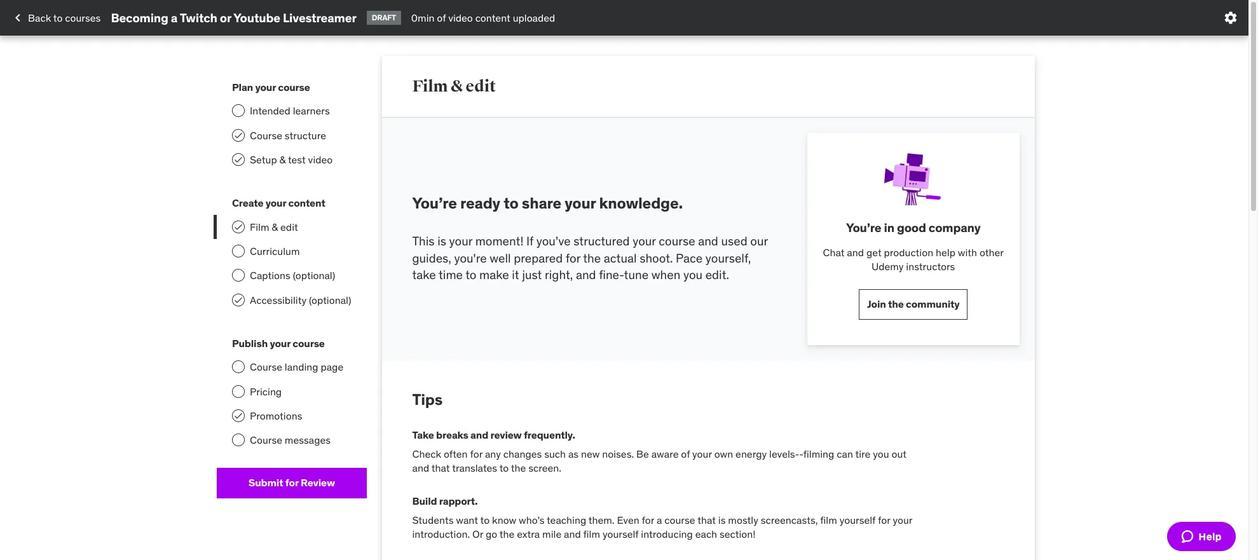 Task type: describe. For each thing, give the bounding box(es) containing it.
1 horizontal spatial film
[[413, 76, 448, 96]]

you're ready to share your knowledge.
[[413, 193, 683, 213]]

just
[[522, 267, 542, 283]]

you inside this is your moment! if you've structured your course and used our guides, you're well prepared for the actual shoot. pace yourself, take time to make it just right, and fine-tune when you edit.
[[684, 267, 703, 283]]

even
[[617, 514, 640, 526]]

make
[[480, 267, 509, 283]]

and down check
[[413, 462, 430, 475]]

incomplete image for intended learners
[[232, 104, 245, 117]]

chat and get production help with other udemy instructors
[[823, 246, 1004, 273]]

0 vertical spatial film & edit
[[413, 76, 496, 96]]

changes
[[504, 448, 542, 460]]

course structure link
[[217, 123, 367, 148]]

take
[[413, 267, 436, 283]]

completed element inside the 'promotions' link
[[232, 410, 245, 422]]

build rapport. students want to know who's teaching them. even for a course that is mostly screencasts, film yourself for your introduction. or go the extra mile and film yourself introducing each section!
[[413, 495, 913, 541]]

page
[[321, 361, 344, 374]]

incomplete image for course messages
[[232, 434, 245, 447]]

1 horizontal spatial content
[[476, 11, 511, 24]]

frequently.
[[524, 429, 576, 442]]

and up "pace"
[[699, 234, 719, 249]]

your inside build rapport. students want to know who's teaching them. even for a course that is mostly screencasts, film yourself for your introduction. or go the extra mile and film yourself introducing each section!
[[893, 514, 913, 526]]

tire
[[856, 448, 871, 460]]

or
[[473, 528, 484, 541]]

aware
[[652, 448, 679, 460]]

to inside this is your moment! if you've structured your course and used our guides, you're well prepared for the actual shoot. pace yourself, take time to make it just right, and fine-tune when you edit.
[[466, 267, 477, 283]]

-
[[800, 448, 804, 460]]

share
[[522, 193, 562, 213]]

translates
[[452, 462, 498, 475]]

students
[[413, 514, 454, 526]]

or
[[220, 10, 231, 25]]

course for course messages
[[250, 434, 282, 447]]

setup & test video link
[[217, 148, 367, 172]]

curriculum
[[250, 245, 300, 258]]

0 vertical spatial edit
[[466, 76, 496, 96]]

teaching
[[547, 514, 587, 526]]

production
[[885, 246, 934, 259]]

good
[[898, 220, 927, 235]]

knowledge.
[[600, 193, 683, 213]]

landing
[[285, 361, 318, 374]]

know
[[492, 514, 517, 526]]

such
[[545, 448, 566, 460]]

join
[[868, 298, 887, 310]]

this is your moment! if you've structured your course and used our guides, you're well prepared for the actual shoot. pace yourself, take time to make it just right, and fine-tune when you edit.
[[413, 234, 768, 283]]

captions (optional)
[[250, 269, 335, 282]]

0 horizontal spatial content
[[289, 197, 325, 210]]

completed element for film
[[232, 220, 245, 233]]

help
[[936, 246, 956, 259]]

becoming a twitch or youtube livestreamer
[[111, 10, 357, 25]]

completed element for course
[[232, 129, 245, 142]]

back to courses
[[28, 11, 101, 24]]

ready
[[461, 193, 501, 213]]

pace
[[676, 251, 703, 266]]

extra
[[517, 528, 540, 541]]

with
[[959, 246, 978, 259]]

messages
[[285, 434, 331, 447]]

create
[[232, 197, 264, 210]]

1 horizontal spatial video
[[449, 11, 473, 24]]

you've
[[537, 234, 571, 249]]

promotions link
[[217, 404, 367, 428]]

livestreamer
[[283, 10, 357, 25]]

and up any
[[471, 429, 489, 442]]

intended learners link
[[217, 99, 367, 123]]

our
[[751, 234, 768, 249]]

it
[[512, 267, 519, 283]]

you're
[[454, 251, 487, 266]]

courses
[[65, 11, 101, 24]]

screencasts,
[[761, 514, 818, 526]]

is inside this is your moment! if you've structured your course and used our guides, you're well prepared for the actual shoot. pace yourself, take time to make it just right, and fine-tune when you edit.
[[438, 234, 447, 249]]

accessibility (optional)
[[250, 294, 351, 306]]

& for film & edit link
[[272, 220, 278, 233]]

build
[[413, 495, 437, 508]]

often
[[444, 448, 468, 460]]

edit.
[[706, 267, 730, 283]]

course for course structure
[[250, 129, 282, 142]]

learners
[[293, 104, 330, 117]]

twitch
[[180, 10, 217, 25]]

for inside this is your moment! if you've structured your course and used our guides, you're well prepared for the actual shoot. pace yourself, take time to make it just right, and fine-tune when you edit.
[[566, 251, 581, 266]]

(optional) for accessibility (optional)
[[309, 294, 351, 306]]

is inside build rapport. students want to know who's teaching them. even for a course that is mostly screencasts, film yourself for your introduction. or go the extra mile and film yourself introducing each section!
[[719, 514, 726, 526]]

instructors
[[907, 260, 956, 273]]

intended learners
[[250, 104, 330, 117]]

for inside take breaks and review frequently. check often for any changes such as new noises. be aware of your own energy levels--filming can tire you out and that translates to the screen.
[[470, 448, 483, 460]]

video inside the setup & test video link
[[308, 153, 333, 166]]

structured
[[574, 234, 630, 249]]

incomplete image for pricing
[[232, 385, 245, 398]]

take breaks and review frequently. check often for any changes such as new noises. be aware of your own energy levels--filming can tire you out and that translates to the screen.
[[413, 429, 907, 475]]

want
[[456, 514, 478, 526]]

used
[[722, 234, 748, 249]]

1 vertical spatial yourself
[[603, 528, 639, 541]]

incomplete image for course landing page
[[232, 361, 245, 374]]

who's
[[519, 514, 545, 526]]

breaks
[[436, 429, 469, 442]]

to inside take breaks and review frequently. check often for any changes such as new noises. be aware of your own energy levels--filming can tire you out and that translates to the screen.
[[500, 462, 509, 475]]

uploaded
[[513, 11, 556, 24]]

noises.
[[603, 448, 634, 460]]

chat
[[823, 246, 845, 259]]

shoot.
[[640, 251, 673, 266]]

new
[[581, 448, 600, 460]]

own
[[715, 448, 734, 460]]

create your content
[[232, 197, 325, 210]]

completed image for setup & test video
[[233, 155, 244, 165]]

film & edit link
[[217, 215, 367, 239]]

time
[[439, 267, 463, 283]]

section!
[[720, 528, 756, 541]]

course inside build rapport. students want to know who's teaching them. even for a course that is mostly screencasts, film yourself for your introduction. or go the extra mile and film yourself introducing each section!
[[665, 514, 696, 526]]

yourself,
[[706, 251, 751, 266]]

youtube
[[234, 10, 281, 25]]

and left fine-
[[576, 267, 596, 283]]

when
[[652, 267, 681, 283]]

the right join at the right
[[889, 298, 904, 310]]

completed element for setup
[[232, 153, 245, 166]]

for inside button
[[285, 477, 299, 489]]

that inside build rapport. students want to know who's teaching them. even for a course that is mostly screencasts, film yourself for your introduction. or go the extra mile and film yourself introducing each section!
[[698, 514, 716, 526]]

promotions
[[250, 410, 302, 422]]

1 vertical spatial film
[[250, 220, 269, 233]]

0min
[[411, 11, 435, 24]]



Task type: locate. For each thing, give the bounding box(es) containing it.
setup
[[250, 153, 277, 166]]

incomplete image inside pricing link
[[232, 385, 245, 398]]

of right the aware
[[681, 448, 690, 460]]

that up each
[[698, 514, 716, 526]]

3 completed element from the top
[[232, 220, 245, 233]]

you're in good company
[[847, 220, 981, 235]]

review
[[301, 477, 335, 489]]

tune
[[624, 267, 649, 283]]

0 horizontal spatial film
[[584, 528, 601, 541]]

0 vertical spatial you're
[[413, 193, 457, 213]]

completed image down create
[[233, 222, 244, 232]]

content left uploaded
[[476, 11, 511, 24]]

incomplete image left the course messages on the left of page
[[232, 434, 245, 447]]

course inside course landing page link
[[250, 361, 282, 374]]

1 vertical spatial &
[[280, 153, 286, 166]]

actual
[[604, 251, 637, 266]]

of inside take breaks and review frequently. check often for any changes such as new noises. be aware of your own energy levels--filming can tire you out and that translates to the screen.
[[681, 448, 690, 460]]

2 completed element from the top
[[232, 153, 245, 166]]

1 completed image from the top
[[233, 130, 244, 140]]

film down them.
[[584, 528, 601, 541]]

get
[[867, 246, 882, 259]]

5 completed element from the top
[[232, 410, 245, 422]]

that down check
[[432, 462, 450, 475]]

1 horizontal spatial &
[[280, 153, 286, 166]]

is up the section!
[[719, 514, 726, 526]]

to left share
[[504, 193, 519, 213]]

course up landing
[[293, 337, 325, 350]]

a up the introducing
[[657, 514, 663, 526]]

completed element inside course structure link
[[232, 129, 245, 142]]

curriculum link
[[217, 239, 367, 264]]

energy
[[736, 448, 767, 460]]

(optional) up accessibility (optional)
[[293, 269, 335, 282]]

2 vertical spatial completed image
[[233, 411, 244, 421]]

0 vertical spatial that
[[432, 462, 450, 475]]

film & edit
[[413, 76, 496, 96], [250, 220, 298, 233]]

incomplete image left captions
[[232, 269, 245, 282]]

& for the setup & test video link
[[280, 153, 286, 166]]

content
[[476, 11, 511, 24], [289, 197, 325, 210]]

1 horizontal spatial of
[[681, 448, 690, 460]]

1 vertical spatial completed image
[[233, 222, 244, 232]]

completed element inside the setup & test video link
[[232, 153, 245, 166]]

completed image left promotions
[[233, 411, 244, 421]]

to inside back to courses link
[[53, 11, 63, 24]]

to down "you're"
[[466, 267, 477, 283]]

video right the test
[[308, 153, 333, 166]]

course inside course messages link
[[250, 434, 282, 447]]

plan
[[232, 81, 253, 94]]

2 course from the top
[[250, 361, 282, 374]]

completed image
[[233, 130, 244, 140], [233, 222, 244, 232], [233, 411, 244, 421]]

prepared
[[514, 251, 563, 266]]

accessibility (optional) link
[[217, 288, 367, 312]]

0 vertical spatial yourself
[[840, 514, 876, 526]]

back
[[28, 11, 51, 24]]

1 vertical spatial incomplete image
[[232, 361, 245, 374]]

1 vertical spatial content
[[289, 197, 325, 210]]

and inside build rapport. students want to know who's teaching them. even for a course that is mostly screencasts, film yourself for your introduction. or go the extra mile and film yourself introducing each section!
[[564, 528, 581, 541]]

0 horizontal spatial film & edit
[[250, 220, 298, 233]]

you're
[[413, 193, 457, 213], [847, 220, 882, 235]]

0 vertical spatial you
[[684, 267, 703, 283]]

incomplete image for captions (optional)
[[232, 269, 245, 282]]

course up "pace"
[[659, 234, 696, 249]]

company
[[929, 220, 981, 235]]

the down changes
[[511, 462, 526, 475]]

completed image inside the 'promotions' link
[[233, 411, 244, 421]]

is
[[438, 234, 447, 249], [719, 514, 726, 526]]

yourself
[[840, 514, 876, 526], [603, 528, 639, 541]]

0 vertical spatial incomplete image
[[232, 269, 245, 282]]

you're for you're in good company
[[847, 220, 882, 235]]

0 horizontal spatial yourself
[[603, 528, 639, 541]]

course structure
[[250, 129, 326, 142]]

completed image inside course structure link
[[233, 130, 244, 140]]

1 vertical spatial video
[[308, 153, 333, 166]]

2 incomplete image from the top
[[232, 361, 245, 374]]

0 horizontal spatial you're
[[413, 193, 457, 213]]

0 vertical spatial content
[[476, 11, 511, 24]]

your inside take breaks and review frequently. check often for any changes such as new noises. be aware of your own energy levels--filming can tire you out and that translates to the screen.
[[693, 448, 712, 460]]

submit for review button
[[217, 468, 367, 499]]

0 horizontal spatial a
[[171, 10, 178, 25]]

content up film & edit link
[[289, 197, 325, 210]]

to up go
[[481, 514, 490, 526]]

0 horizontal spatial video
[[308, 153, 333, 166]]

completed element
[[232, 129, 245, 142], [232, 153, 245, 166], [232, 220, 245, 233], [232, 294, 245, 306], [232, 410, 245, 422]]

course landing page
[[250, 361, 344, 374]]

each
[[696, 528, 718, 541]]

course up intended learners link
[[278, 81, 310, 94]]

(optional) for captions (optional)
[[293, 269, 335, 282]]

1 horizontal spatial a
[[657, 514, 663, 526]]

completed image
[[233, 155, 244, 165], [233, 295, 244, 305]]

course up pricing on the left bottom of the page
[[250, 361, 282, 374]]

completed element left promotions
[[232, 410, 245, 422]]

the inside take breaks and review frequently. check often for any changes such as new noises. be aware of your own energy levels--filming can tire you out and that translates to the screen.
[[511, 462, 526, 475]]

0 vertical spatial film
[[821, 514, 838, 526]]

a
[[171, 10, 178, 25], [657, 514, 663, 526]]

incomplete image left the curriculum
[[232, 245, 245, 258]]

out
[[892, 448, 907, 460]]

completed element inside accessibility (optional) link
[[232, 294, 245, 306]]

1 horizontal spatial film & edit
[[413, 76, 496, 96]]

you're up "this" on the left top of the page
[[413, 193, 457, 213]]

4 completed element from the top
[[232, 294, 245, 306]]

completed image inside film & edit link
[[233, 222, 244, 232]]

2 incomplete image from the top
[[232, 245, 245, 258]]

test
[[288, 153, 306, 166]]

pricing link
[[217, 380, 367, 404]]

a left twitch
[[171, 10, 178, 25]]

a inside build rapport. students want to know who's teaching them. even for a course that is mostly screencasts, film yourself for your introduction. or go the extra mile and film yourself introducing each section!
[[657, 514, 663, 526]]

0 vertical spatial of
[[437, 11, 446, 24]]

film right 'screencasts,'
[[821, 514, 838, 526]]

join the community link
[[859, 289, 968, 320]]

and inside chat and get production help with other udemy instructors
[[848, 246, 865, 259]]

1 completed element from the top
[[232, 129, 245, 142]]

1 course from the top
[[250, 129, 282, 142]]

incomplete image left pricing on the left bottom of the page
[[232, 385, 245, 398]]

film
[[821, 514, 838, 526], [584, 528, 601, 541]]

completed element down plan on the top of page
[[232, 129, 245, 142]]

1 vertical spatial incomplete image
[[232, 245, 245, 258]]

3 completed image from the top
[[233, 411, 244, 421]]

1 vertical spatial film & edit
[[250, 220, 298, 233]]

2 vertical spatial incomplete image
[[232, 434, 245, 447]]

1 completed image from the top
[[233, 155, 244, 165]]

incomplete image down publish
[[232, 361, 245, 374]]

course up the introducing
[[665, 514, 696, 526]]

1 incomplete image from the top
[[232, 104, 245, 117]]

draft
[[372, 13, 396, 22]]

0 vertical spatial completed image
[[233, 130, 244, 140]]

course inside this is your moment! if you've structured your course and used our guides, you're well prepared for the actual shoot. pace yourself, take time to make it just right, and fine-tune when you edit.
[[659, 234, 696, 249]]

0 vertical spatial (optional)
[[293, 269, 335, 282]]

completed image for film
[[233, 222, 244, 232]]

1 vertical spatial completed image
[[233, 295, 244, 305]]

that
[[432, 462, 450, 475], [698, 514, 716, 526]]

video right 0min
[[449, 11, 473, 24]]

(optional) down captions (optional)
[[309, 294, 351, 306]]

1 horizontal spatial film
[[821, 514, 838, 526]]

2 completed image from the top
[[233, 295, 244, 305]]

completed image inside the setup & test video link
[[233, 155, 244, 165]]

well
[[490, 251, 511, 266]]

the
[[584, 251, 601, 266], [889, 298, 904, 310], [511, 462, 526, 475], [500, 528, 515, 541]]

incomplete image inside intended learners link
[[232, 104, 245, 117]]

mostly
[[729, 514, 759, 526]]

incomplete image inside captions (optional) link
[[232, 269, 245, 282]]

structure
[[285, 129, 326, 142]]

2 vertical spatial course
[[250, 434, 282, 447]]

completed image for accessibility (optional)
[[233, 295, 244, 305]]

completed image down plan on the top of page
[[233, 130, 244, 140]]

review
[[491, 429, 522, 442]]

publish
[[232, 337, 268, 350]]

0 vertical spatial video
[[449, 11, 473, 24]]

completed element left 'accessibility'
[[232, 294, 245, 306]]

submit
[[249, 477, 283, 489]]

0 vertical spatial &
[[451, 76, 463, 96]]

and down teaching
[[564, 528, 581, 541]]

completed element left the setup at the top
[[232, 153, 245, 166]]

you
[[684, 267, 703, 283], [874, 448, 890, 460]]

incomplete image inside course landing page link
[[232, 361, 245, 374]]

completed image inside accessibility (optional) link
[[233, 295, 244, 305]]

you left out
[[874, 448, 890, 460]]

and
[[699, 234, 719, 249], [848, 246, 865, 259], [576, 267, 596, 283], [471, 429, 489, 442], [413, 462, 430, 475], [564, 528, 581, 541]]

setup & test video
[[250, 153, 333, 166]]

0 horizontal spatial edit
[[281, 220, 298, 233]]

1 vertical spatial course
[[250, 361, 282, 374]]

1 incomplete image from the top
[[232, 269, 245, 282]]

0 vertical spatial is
[[438, 234, 447, 249]]

3 incomplete image from the top
[[232, 434, 245, 447]]

0 vertical spatial film
[[413, 76, 448, 96]]

film & edit inside film & edit link
[[250, 220, 298, 233]]

the inside this is your moment! if you've structured your course and used our guides, you're well prepared for the actual shoot. pace yourself, take time to make it just right, and fine-tune when you edit.
[[584, 251, 601, 266]]

moment!
[[476, 234, 524, 249]]

them.
[[589, 514, 615, 526]]

2 completed image from the top
[[233, 222, 244, 232]]

guides,
[[413, 251, 452, 266]]

captions
[[250, 269, 291, 282]]

course messages link
[[217, 428, 367, 453]]

incomplete image down plan on the top of page
[[232, 104, 245, 117]]

completed image left the setup at the top
[[233, 155, 244, 165]]

1 vertical spatial you're
[[847, 220, 882, 235]]

1 horizontal spatial edit
[[466, 76, 496, 96]]

course settings image
[[1224, 10, 1239, 25]]

you're for you're ready to share your knowledge.
[[413, 193, 457, 213]]

0 horizontal spatial &
[[272, 220, 278, 233]]

you down "pace"
[[684, 267, 703, 283]]

incomplete image
[[232, 269, 245, 282], [232, 361, 245, 374], [232, 434, 245, 447]]

0 vertical spatial a
[[171, 10, 178, 25]]

1 vertical spatial that
[[698, 514, 716, 526]]

medium image
[[10, 10, 25, 25]]

1 vertical spatial (optional)
[[309, 294, 351, 306]]

2 horizontal spatial &
[[451, 76, 463, 96]]

1 vertical spatial of
[[681, 448, 690, 460]]

1 vertical spatial you
[[874, 448, 890, 460]]

as
[[569, 448, 579, 460]]

course up the setup at the top
[[250, 129, 282, 142]]

mile
[[543, 528, 562, 541]]

the down know
[[500, 528, 515, 541]]

1 horizontal spatial that
[[698, 514, 716, 526]]

0 vertical spatial incomplete image
[[232, 104, 245, 117]]

captions (optional) link
[[217, 264, 367, 288]]

2 vertical spatial incomplete image
[[232, 385, 245, 398]]

introduction.
[[413, 528, 470, 541]]

incomplete image inside course messages link
[[232, 434, 245, 447]]

the inside build rapport. students want to know who's teaching them. even for a course that is mostly screencasts, film yourself for your introduction. or go the extra mile and film yourself introducing each section!
[[500, 528, 515, 541]]

completed image for course
[[233, 130, 244, 140]]

incomplete image inside the curriculum link
[[232, 245, 245, 258]]

to down any
[[500, 462, 509, 475]]

0 vertical spatial completed image
[[233, 155, 244, 165]]

is right "this" on the left top of the page
[[438, 234, 447, 249]]

introducing
[[641, 528, 693, 541]]

of right 0min
[[437, 11, 446, 24]]

completed image left 'accessibility'
[[233, 295, 244, 305]]

0 horizontal spatial is
[[438, 234, 447, 249]]

incomplete image
[[232, 104, 245, 117], [232, 245, 245, 258], [232, 385, 245, 398]]

1 horizontal spatial yourself
[[840, 514, 876, 526]]

plan your course
[[232, 81, 310, 94]]

1 vertical spatial a
[[657, 514, 663, 526]]

0 horizontal spatial film
[[250, 220, 269, 233]]

course down promotions
[[250, 434, 282, 447]]

submit for review
[[249, 477, 335, 489]]

this
[[413, 234, 435, 249]]

3 course from the top
[[250, 434, 282, 447]]

intended
[[250, 104, 291, 117]]

can
[[837, 448, 854, 460]]

that inside take breaks and review frequently. check often for any changes such as new noises. be aware of your own energy levels--filming can tire you out and that translates to the screen.
[[432, 462, 450, 475]]

2 vertical spatial &
[[272, 220, 278, 233]]

to inside build rapport. students want to know who's teaching them. even for a course that is mostly screencasts, film yourself for your introduction. or go the extra mile and film yourself introducing each section!
[[481, 514, 490, 526]]

completed element down create
[[232, 220, 245, 233]]

3 incomplete image from the top
[[232, 385, 245, 398]]

1 vertical spatial is
[[719, 514, 726, 526]]

1 vertical spatial edit
[[281, 220, 298, 233]]

1 horizontal spatial you
[[874, 448, 890, 460]]

for
[[566, 251, 581, 266], [470, 448, 483, 460], [285, 477, 299, 489], [642, 514, 655, 526], [879, 514, 891, 526]]

0 horizontal spatial of
[[437, 11, 446, 24]]

you're left in
[[847, 220, 882, 235]]

the down structured
[[584, 251, 601, 266]]

join the community
[[868, 298, 960, 310]]

any
[[485, 448, 501, 460]]

publish your course
[[232, 337, 325, 350]]

completed element for accessibility
[[232, 294, 245, 306]]

you inside take breaks and review frequently. check often for any changes such as new noises. be aware of your own energy levels--filming can tire you out and that translates to the screen.
[[874, 448, 890, 460]]

0 horizontal spatial that
[[432, 462, 450, 475]]

to right 'back'
[[53, 11, 63, 24]]

back to courses link
[[10, 7, 101, 29]]

1 horizontal spatial you're
[[847, 220, 882, 235]]

0 vertical spatial course
[[250, 129, 282, 142]]

accessibility
[[250, 294, 307, 306]]

1 horizontal spatial is
[[719, 514, 726, 526]]

0min of video content uploaded
[[411, 11, 556, 24]]

levels-
[[770, 448, 800, 460]]

course landing page link
[[217, 355, 367, 380]]

0 horizontal spatial you
[[684, 267, 703, 283]]

course inside course structure link
[[250, 129, 282, 142]]

pricing
[[250, 385, 282, 398]]

and left get
[[848, 246, 865, 259]]

incomplete image for curriculum
[[232, 245, 245, 258]]

1 vertical spatial film
[[584, 528, 601, 541]]

completed element inside film & edit link
[[232, 220, 245, 233]]

course for course landing page
[[250, 361, 282, 374]]



Task type: vqa. For each thing, say whether or not it's contained in the screenshot.
"Guide"
no



